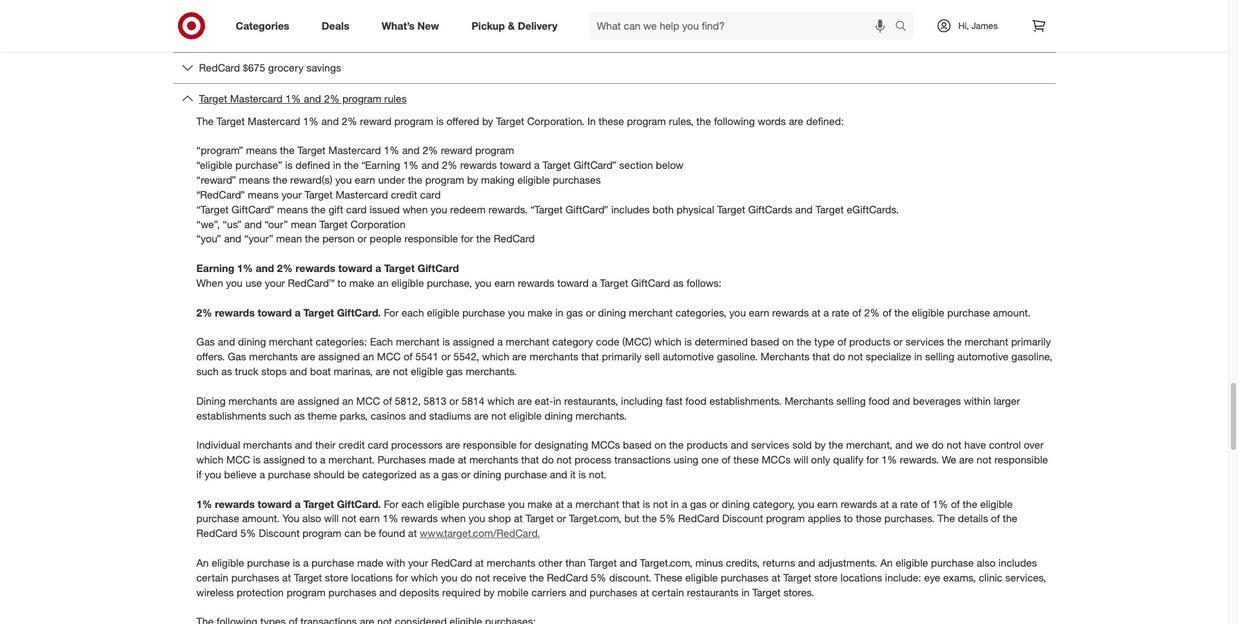 Task type: describe. For each thing, give the bounding box(es) containing it.
both
[[653, 203, 674, 216]]

for each eligible purchase you make at a merchant that is not in a gas or dining category, you earn rewards at a rate of 1% of the eligible purchase amount. you also will not earn 1% rewards when you shop at target or target.com, but the 5% redcard discount program applies to those purchases. the details of the redcard 5% discount program can be found at
[[196, 498, 1018, 540]]

and down establishments.
[[731, 439, 748, 452]]

and up "your"
[[244, 218, 262, 231]]

rules,
[[669, 115, 694, 127]]

the inside an eligible purchase is a purchase made with your redcard at merchants other than target and target.com, minus credits, returns and adjustments. an eligible purchase also includes certain purchases at target store locations for which you do not receive the redcard 5% discount. these eligible purchases at target store locations include: eye exams, clinic services, wireless protection program purchases and deposits required by mobile carriers and purchases at certain restaurants in target stores.
[[529, 571, 544, 584]]

redcard™
[[288, 277, 335, 290]]

their
[[315, 439, 336, 452]]

are down have
[[959, 453, 974, 466]]

minus
[[696, 557, 723, 569]]

in
[[587, 115, 596, 127]]

purchases down discount.
[[590, 586, 638, 599]]

for inside an eligible purchase is a purchase made with your redcard at merchants other than target and target.com, minus credits, returns and adjustments. an eligible purchase also includes certain purchases at target store locations for which you do not receive the redcard 5% discount. these eligible purchases at target store locations include: eye exams, clinic services, wireless protection program purchases and deposits required by mobile carriers and purchases at certain restaurants in target stores.
[[396, 571, 408, 584]]

toward down use
[[258, 306, 292, 319]]

earning 1% and 2% rewards toward a target giftcard when you use your redcard™ to make an eligible purchase, you earn rewards toward a target giftcard as follows:
[[196, 262, 722, 290]]

program inside an eligible purchase is a purchase made with your redcard at merchants other than target and target.com, minus credits, returns and adjustments. an eligible purchase also includes certain purchases at target store locations for which you do not receive the redcard 5% discount. these eligible purchases at target store locations include: eye exams, clinic services, wireless protection program purchases and deposits required by mobile carriers and purchases at certain restaurants in target stores.
[[287, 586, 326, 599]]

gas inside for each eligible purchase you make at a merchant that is not in a gas or dining category, you earn rewards at a rate of 1% of the eligible purchase amount. you also will not earn 1% rewards when you shop at target or target.com, but the 5% redcard discount program applies to those purchases. the details of the redcard 5% discount program can be found at
[[690, 498, 707, 511]]

not.
[[589, 468, 607, 481]]

those
[[856, 512, 882, 525]]

what's new link
[[371, 12, 455, 40]]

merchant up 5541
[[396, 336, 440, 348]]

savings
[[307, 61, 341, 74]]

5% inside an eligible purchase is a purchase made with your redcard at merchants other than target and target.com, minus credits, returns and adjustments. an eligible purchase also includes certain purchases at target store locations for which you do not receive the redcard 5% discount. these eligible purchases at target store locations include: eye exams, clinic services, wireless protection program purchases and deposits required by mobile carriers and purchases at certain restaurants in target stores.
[[591, 571, 606, 584]]

dining inside gas and dining merchant categories: each merchant is assigned a merchant category code (mcc) which is determined based on the type of products or services the merchant primarily offers. gas merchants are assigned an mcc of 5541 or 5542, which are merchants that primarily sell automotive gasoline. merchants that do not specialize in selling automotive gasoline, such as truck stops and boat marinas, are not eligible gas merchants.
[[238, 336, 266, 348]]

and down target mastercard 1% and 2% program rules
[[321, 115, 339, 127]]

credits,
[[726, 557, 760, 569]]

the up details
[[963, 498, 978, 511]]

in up the category
[[555, 306, 564, 319]]

which right 5542,
[[482, 350, 509, 363]]

merchants inside gas and dining merchant categories: each merchant is assigned a merchant category code (mcc) which is determined based on the type of products or services the merchant primarily offers. gas merchants are assigned an mcc of 5541 or 5542, which are merchants that primarily sell automotive gasoline. merchants that do not specialize in selling automotive gasoline, such as truck stops and boat marinas, are not eligible gas merchants.
[[761, 350, 810, 363]]

categories:
[[316, 336, 367, 348]]

1 vertical spatial responsible
[[463, 439, 517, 452]]

merchant up the stops
[[269, 336, 313, 348]]

1 vertical spatial mccs
[[762, 453, 791, 466]]

not up the we
[[947, 439, 962, 452]]

of inside dining merchants are assigned an mcc of 5812, 5813 or 5814 which are eat-in restaurants, including fast food establishments. merchants selling food and beverages within larger establishments such as theme parks, casinos and stadiums are not eligible dining merchants.
[[383, 394, 392, 407]]

not up 'can'
[[342, 512, 357, 525]]

and inside dropdown button
[[304, 92, 321, 105]]

do inside gas and dining merchant categories: each merchant is assigned a merchant category code (mcc) which is determined based on the type of products or services the merchant primarily offers. gas merchants are assigned an mcc of 5541 or 5542, which are merchants that primarily sell automotive gasoline. merchants that do not specialize in selling automotive gasoline, such as truck stops and boat marinas, are not eligible gas merchants.
[[833, 350, 845, 363]]

type
[[814, 336, 835, 348]]

credit inside "program" means the target mastercard 1% and 2% reward program "eligible purchase" is defined in the "earning 1% and 2% rewards toward a target giftcard" section below "reward" means the reward(s) you earn under the program by making eligible purchases "redcard" means your target mastercard credit card "target giftcard" means the gift card issued when you redeem rewards. "target giftcard" includes both physical target giftcards and target egiftcards. "we", "us" and "our" mean target corporation "you" and "your" mean the person or people responsible for the redcard
[[391, 188, 417, 201]]

dining inside dining merchants are assigned an mcc of 5812, 5813 or 5814 which are eat-in restaurants, including fast food establishments. merchants selling food and beverages within larger establishments such as theme parks, casinos and stadiums are not eligible dining merchants.
[[545, 409, 573, 422]]

0 vertical spatial mccs
[[591, 439, 620, 452]]

2% inside earning 1% and 2% rewards toward a target giftcard when you use your redcard™ to make an eligible purchase, you earn rewards toward a target giftcard as follows:
[[277, 262, 293, 275]]

1% up under
[[403, 159, 419, 172]]

1 store from the left
[[325, 571, 348, 584]]

establishments.
[[710, 394, 782, 407]]

determined
[[695, 336, 748, 348]]

individual
[[196, 439, 240, 452]]

1 vertical spatial primarily
[[602, 350, 642, 363]]

"reward"
[[196, 173, 236, 186]]

rewards inside "program" means the target mastercard 1% and 2% reward program "eligible purchase" is defined in the "earning 1% and 2% rewards toward a target giftcard" section below "reward" means the reward(s) you earn under the program by making eligible purchases "redcard" means your target mastercard credit card "target giftcard" means the gift card issued when you redeem rewards. "target giftcard" includes both physical target giftcards and target egiftcards. "we", "us" and "our" mean target corporation "you" and "your" mean the person or people responsible for the redcard
[[460, 159, 497, 172]]

your inside earning 1% and 2% rewards toward a target giftcard when you use your redcard™ to make an eligible purchase, you earn rewards toward a target giftcard as follows:
[[265, 277, 285, 290]]

if
[[196, 468, 202, 481]]

the left gift
[[311, 203, 326, 216]]

"us"
[[223, 218, 242, 231]]

that down type
[[813, 350, 830, 363]]

eligible inside "program" means the target mastercard 1% and 2% reward program "eligible purchase" is defined in the "earning 1% and 2% rewards toward a target giftcard" section below "reward" means the reward(s) you earn under the program by making eligible purchases "redcard" means your target mastercard credit card "target giftcard" means the gift card issued when you redeem rewards. "target giftcard" includes both physical target giftcards and target egiftcards. "we", "us" and "our" mean target corporation "you" and "your" mean the person or people responsible for the redcard
[[518, 173, 550, 186]]

the up "purchase""
[[280, 144, 295, 157]]

and up discount.
[[620, 557, 637, 569]]

at down www.target.com/redcard.
[[475, 557, 484, 569]]

other
[[539, 557, 563, 569]]

are right 5542,
[[512, 350, 527, 363]]

beverages
[[913, 394, 961, 407]]

assigned inside dining merchants are assigned an mcc of 5812, 5813 or 5814 which are eat-in restaurants, including fast food establishments. merchants selling food and beverages within larger establishments such as theme parks, casinos and stadiums are not eligible dining merchants.
[[298, 394, 339, 407]]

selling inside gas and dining merchant categories: each merchant is assigned a merchant category code (mcc) which is determined based on the type of products or services the merchant primarily offers. gas merchants are assigned an mcc of 5541 or 5542, which are merchants that primarily sell automotive gasoline. merchants that do not specialize in selling automotive gasoline, such as truck stops and boat marinas, are not eligible gas merchants.
[[925, 350, 955, 363]]

for inside "program" means the target mastercard 1% and 2% reward program "eligible purchase" is defined in the "earning 1% and 2% rewards toward a target giftcard" section below "reward" means the reward(s) you earn under the program by making eligible purchases "redcard" means your target mastercard credit card "target giftcard" means the gift card issued when you redeem rewards. "target giftcard" includes both physical target giftcards and target egiftcards. "we", "us" and "our" mean target corporation "you" and "your" mean the person or people responsible for the redcard
[[461, 232, 473, 245]]

merchants up the stops
[[249, 350, 298, 363]]

0 horizontal spatial giftcard
[[418, 262, 459, 275]]

earn up 'can'
[[359, 512, 380, 525]]

new
[[418, 19, 439, 32]]

1 automotive from the left
[[663, 350, 714, 363]]

defined
[[296, 159, 330, 172]]

program left 'can'
[[303, 527, 342, 540]]

0 vertical spatial these
[[599, 115, 624, 127]]

and right returns
[[798, 557, 816, 569]]

under
[[378, 173, 405, 186]]

2 locations from the left
[[841, 571, 882, 584]]

toward inside "program" means the target mastercard 1% and 2% reward program "eligible purchase" is defined in the "earning 1% and 2% rewards toward a target giftcard" section below "reward" means the reward(s) you earn under the program by making eligible purchases "redcard" means your target mastercard credit card "target giftcard" means the gift card issued when you redeem rewards. "target giftcard" includes both physical target giftcards and target egiftcards. "we", "us" and "our" mean target corporation "you" and "your" mean the person or people responsible for the redcard
[[500, 159, 531, 172]]

1% down target mastercard 1% and 2% program rules
[[303, 115, 319, 127]]

at down designating
[[555, 498, 564, 511]]

mastercard up "earning
[[329, 144, 381, 157]]

and right giftcards
[[795, 203, 813, 216]]

and down "us" at the left top of the page
[[224, 232, 241, 245]]

merchant,
[[846, 439, 893, 452]]

which inside individual merchants and their credit card processors are responsible for designating mccs based on the products and services sold by the merchant, and we do not have control over which mcc is assigned to a merchant. purchases made at merchants that do not process transactions using one of these mccs will only qualify for 1% rewards. we are not responsible if you believe a purchase should be categorized as a gas or dining purchase and it is not.
[[196, 453, 224, 466]]

truck
[[235, 365, 258, 378]]

the left person at the left top of page
[[305, 232, 320, 245]]

made inside an eligible purchase is a purchase made with your redcard at merchants other than target and target.com, minus credits, returns and adjustments. an eligible purchase also includes certain purchases at target store locations for which you do not receive the redcard 5% discount. these eligible purchases at target store locations include: eye exams, clinic services, wireless protection program purchases and deposits required by mobile carriers and purchases at certain restaurants in target stores.
[[357, 557, 383, 569]]

2 horizontal spatial card
[[420, 188, 441, 201]]

and left we
[[895, 439, 913, 452]]

when
[[196, 277, 223, 290]]

5813
[[424, 394, 447, 407]]

is inside "program" means the target mastercard 1% and 2% reward program "eligible purchase" is defined in the "earning 1% and 2% rewards toward a target giftcard" section below "reward" means the reward(s) you earn under the program by making eligible purchases "redcard" means your target mastercard credit card "target giftcard" means the gift card issued when you redeem rewards. "target giftcard" includes both physical target giftcards and target egiftcards. "we", "us" and "our" mean target corporation "you" and "your" mean the person or people responsible for the redcard
[[285, 159, 293, 172]]

will inside individual merchants and their credit card processors are responsible for designating mccs based on the products and services sold by the merchant, and we do not have control over which mcc is assigned to a merchant. purchases made at merchants that do not process transactions using one of these mccs will only qualify for 1% rewards. we are not responsible if you believe a purchase should be categorized as a gas or dining purchase and it is not.
[[794, 453, 808, 466]]

1 vertical spatial make
[[528, 306, 553, 319]]

target inside dropdown button
[[199, 92, 227, 105]]

at down returns
[[772, 571, 781, 584]]

target inside for each eligible purchase you make at a merchant that is not in a gas or dining category, you earn rewards at a rate of 1% of the eligible purchase amount. you also will not earn 1% rewards when you shop at target or target.com, but the 5% redcard discount program applies to those purchases. the details of the redcard 5% discount program can be found at
[[526, 512, 554, 525]]

sold
[[793, 439, 812, 452]]

1% up the purchases.
[[933, 498, 948, 511]]

gas up the category
[[566, 306, 583, 319]]

earn up applies
[[817, 498, 838, 511]]

merchants inside dining merchants are assigned an mcc of 5812, 5813 or 5814 which are eat-in restaurants, including fast food establishments. merchants selling food and beverages within larger establishments such as theme parks, casinos and stadiums are not eligible dining merchants.
[[228, 394, 277, 407]]

at down discount.
[[640, 586, 649, 599]]

be inside for each eligible purchase you make at a merchant that is not in a gas or dining category, you earn rewards at a rate of 1% of the eligible purchase amount. you also will not earn 1% rewards when you shop at target or target.com, but the 5% redcard discount program applies to those purchases. the details of the redcard 5% discount program can be found at
[[364, 527, 376, 540]]

products inside gas and dining merchant categories: each merchant is assigned a merchant category code (mcc) which is determined based on the type of products or services the merchant primarily offers. gas merchants are assigned an mcc of 5541 or 5542, which are merchants that primarily sell automotive gasoline. merchants that do not specialize in selling automotive gasoline, such as truck stops and boat marinas, are not eligible gas merchants.
[[849, 336, 891, 348]]

corporation
[[351, 218, 406, 231]]

or up other
[[557, 512, 566, 525]]

is right it
[[579, 468, 586, 481]]

of inside individual merchants and their credit card processors are responsible for designating mccs based on the products and services sold by the merchant, and we do not have control over which mcc is assigned to a merchant. purchases made at merchants that do not process transactions using one of these mccs will only qualify for 1% rewards. we are not responsible if you believe a purchase should be categorized as a gas or dining purchase and it is not.
[[722, 453, 731, 466]]

a inside an eligible purchase is a purchase made with your redcard at merchants other than target and target.com, minus credits, returns and adjustments. an eligible purchase also includes certain purchases at target store locations for which you do not receive the redcard 5% discount. these eligible purchases at target store locations include: eye exams, clinic services, wireless protection program purchases and deposits required by mobile carriers and purchases at certain restaurants in target stores.
[[303, 557, 309, 569]]

1 vertical spatial giftcard
[[631, 277, 670, 290]]

each
[[370, 336, 393, 348]]

wireless
[[196, 586, 234, 599]]

restaurants,
[[564, 394, 618, 407]]

not down transactions
[[653, 498, 668, 511]]

toward up 2% rewards toward a target giftcard. for each eligible purchase you make in gas or dining merchant categories, you earn rewards at a rate of 2% of the eligible purchase amount.
[[557, 277, 589, 290]]

purchase,
[[427, 277, 472, 290]]

redcard up the minus
[[678, 512, 720, 525]]

should
[[314, 468, 345, 481]]

the right but
[[642, 512, 657, 525]]

for inside for each eligible purchase you make at a merchant that is not in a gas or dining category, you earn rewards at a rate of 1% of the eligible purchase amount. you also will not earn 1% rewards when you shop at target or target.com, but the 5% redcard discount program applies to those purchases. the details of the redcard 5% discount program can be found at
[[384, 498, 399, 511]]

and up offers.
[[218, 336, 235, 348]]

are down stadiums
[[446, 439, 460, 452]]

target.com, inside for each eligible purchase you make at a merchant that is not in a gas or dining category, you earn rewards at a rate of 1% of the eligible purchase amount. you also will not earn 1% rewards when you shop at target or target.com, but the 5% redcard discount program applies to those purchases. the details of the redcard 5% discount program can be found at
[[569, 512, 622, 525]]

2 horizontal spatial responsible
[[995, 453, 1048, 466]]

you inside individual merchants and their credit card processors are responsible for designating mccs based on the products and services sold by the merchant, and we do not have control over which mcc is assigned to a merchant. purchases made at merchants that do not process transactions using one of these mccs will only qualify for 1% rewards. we are not responsible if you believe a purchase should be categorized as a gas or dining purchase and it is not.
[[205, 468, 221, 481]]

"you"
[[196, 232, 221, 245]]

the up using at the bottom right of page
[[669, 439, 684, 452]]

these
[[654, 571, 683, 584]]

do down designating
[[542, 453, 554, 466]]

and down with
[[379, 586, 397, 599]]

0 vertical spatial mean
[[291, 218, 317, 231]]

and right carriers
[[569, 586, 587, 599]]

redcard up wireless
[[196, 527, 238, 540]]

at up protection
[[282, 571, 291, 584]]

use
[[246, 277, 262, 290]]

delivery
[[518, 19, 558, 32]]

each inside for each eligible purchase you make at a merchant that is not in a gas or dining category, you earn rewards at a rate of 1% of the eligible purchase amount. you also will not earn 1% rewards when you shop at target or target.com, but the 5% redcard discount program applies to those purchases. the details of the redcard 5% discount program can be found at
[[402, 498, 424, 511]]

or inside dining merchants are assigned an mcc of 5812, 5813 or 5814 which are eat-in restaurants, including fast food establishments. merchants selling food and beverages within larger establishments such as theme parks, casinos and stadiums are not eligible dining merchants.
[[449, 394, 459, 407]]

also inside an eligible purchase is a purchase made with your redcard at merchants other than target and target.com, minus credits, returns and adjustments. an eligible purchase also includes certain purchases at target store locations for which you do not receive the redcard 5% discount. these eligible purchases at target store locations include: eye exams, clinic services, wireless protection program purchases and deposits required by mobile carriers and purchases at certain restaurants in target stores.
[[977, 557, 996, 569]]

merchant up within
[[965, 336, 1009, 348]]

believe
[[224, 468, 257, 481]]

marinas,
[[334, 365, 373, 378]]

an eligible purchase is a purchase made with your redcard at merchants other than target and target.com, minus credits, returns and adjustments. an eligible purchase also includes certain purchases at target store locations for which you do not receive the redcard 5% discount. these eligible purchases at target store locations include: eye exams, clinic services, wireless protection program purchases and deposits required by mobile carriers and purchases at certain restaurants in target stores.
[[196, 557, 1046, 599]]

and down "5812,"
[[409, 409, 426, 422]]

when inside "program" means the target mastercard 1% and 2% reward program "eligible purchase" is defined in the "earning 1% and 2% rewards toward a target giftcard" section below "reward" means the reward(s) you earn under the program by making eligible purchases "redcard" means your target mastercard credit card "target giftcard" means the gift card issued when you redeem rewards. "target giftcard" includes both physical target giftcards and target egiftcards. "we", "us" and "our" mean target corporation "you" and "your" mean the person or people responsible for the redcard
[[403, 203, 428, 216]]

5814
[[462, 394, 485, 407]]

0 horizontal spatial card
[[346, 203, 367, 216]]

an inside dining merchants are assigned an mcc of 5812, 5813 or 5814 which are eat-in restaurants, including fast food establishments. merchants selling food and beverages within larger establishments such as theme parks, casinos and stadiums are not eligible dining merchants.
[[342, 394, 354, 407]]

gasoline,
[[1012, 350, 1053, 363]]

at right found
[[408, 527, 417, 540]]

purchases down credits,
[[721, 571, 769, 584]]

are left eat-
[[517, 394, 532, 407]]

the right details
[[1003, 512, 1018, 525]]

the left type
[[797, 336, 812, 348]]

1 "target from the left
[[196, 203, 229, 216]]

1 vertical spatial certain
[[652, 586, 684, 599]]

program down category,
[[766, 512, 805, 525]]

grocery
[[268, 61, 304, 74]]

issued
[[370, 203, 400, 216]]

or inside "program" means the target mastercard 1% and 2% reward program "eligible purchase" is defined in the "earning 1% and 2% rewards toward a target giftcard" section below "reward" means the reward(s) you earn under the program by making eligible purchases "redcard" means your target mastercard credit card "target giftcard" means the gift card issued when you redeem rewards. "target giftcard" includes both physical target giftcards and target egiftcards. "we", "us" and "our" mean target corporation "you" and "your" mean the person or people responsible for the redcard
[[358, 232, 367, 245]]

for down merchant,
[[867, 453, 879, 466]]

or right 5541
[[441, 350, 451, 363]]

0 horizontal spatial gas
[[196, 336, 215, 348]]

found
[[379, 527, 405, 540]]

earning
[[196, 262, 234, 275]]

at up type
[[812, 306, 821, 319]]

in inside gas and dining merchant categories: each merchant is assigned a merchant category code (mcc) which is determined based on the type of products or services the merchant primarily offers. gas merchants are assigned an mcc of 5541 or 5542, which are merchants that primarily sell automotive gasoline. merchants that do not specialize in selling automotive gasoline, such as truck stops and boat marinas, are not eligible gas merchants.
[[914, 350, 922, 363]]

do inside an eligible purchase is a purchase made with your redcard at merchants other than target and target.com, minus credits, returns and adjustments. an eligible purchase also includes certain purchases at target store locations for which you do not receive the redcard 5% discount. these eligible purchases at target store locations include: eye exams, clinic services, wireless protection program purchases and deposits required by mobile carriers and purchases at certain restaurants in target stores.
[[460, 571, 472, 584]]

based inside gas and dining merchant categories: each merchant is assigned a merchant category code (mcc) which is determined based on the type of products or services the merchant primarily offers. gas merchants are assigned an mcc of 5541 or 5542, which are merchants that primarily sell automotive gasoline. merchants that do not specialize in selling automotive gasoline, such as truck stops and boat marinas, are not eligible gas merchants.
[[751, 336, 780, 348]]

the right under
[[408, 173, 423, 186]]

eligible inside gas and dining merchant categories: each merchant is assigned a merchant category code (mcc) which is determined based on the type of products or services the merchant primarily offers. gas merchants are assigned an mcc of 5541 or 5542, which are merchants that primarily sell automotive gasoline. merchants that do not specialize in selling automotive gasoline, such as truck stops and boat marinas, are not eligible gas merchants.
[[411, 365, 443, 378]]

services inside individual merchants and their credit card processors are responsible for designating mccs based on the products and services sold by the merchant, and we do not have control over which mcc is assigned to a merchant. purchases made at merchants that do not process transactions using one of these mccs will only qualify for 1% rewards. we are not responsible if you believe a purchase should be categorized as a gas or dining purchase and it is not.
[[751, 439, 790, 452]]

5542,
[[454, 350, 479, 363]]

make inside earning 1% and 2% rewards toward a target giftcard when you use your redcard™ to make an eligible purchase, you earn rewards toward a target giftcard as follows:
[[349, 277, 374, 290]]

not left specialize
[[848, 350, 863, 363]]

exams,
[[943, 571, 976, 584]]

categorized
[[362, 468, 417, 481]]

the up specialize
[[895, 306, 909, 319]]

toward up you
[[258, 498, 292, 511]]

the inside for each eligible purchase you make at a merchant that is not in a gas or dining category, you earn rewards at a rate of 1% of the eligible purchase amount. you also will not earn 1% rewards when you shop at target or target.com, but the 5% redcard discount program applies to those purchases. the details of the redcard 5% discount program can be found at
[[938, 512, 955, 525]]

are down the stops
[[280, 394, 295, 407]]

at up "those"
[[880, 498, 889, 511]]

purchase"
[[235, 159, 282, 172]]

the down redeem
[[476, 232, 491, 245]]

one
[[702, 453, 719, 466]]

services,
[[1006, 571, 1046, 584]]

parks,
[[340, 409, 368, 422]]

"we",
[[196, 218, 220, 231]]

egiftcards.
[[847, 203, 899, 216]]

boat
[[310, 365, 331, 378]]

an inside gas and dining merchant categories: each merchant is assigned a merchant category code (mcc) which is determined based on the type of products or services the merchant primarily offers. gas merchants are assigned an mcc of 5541 or 5542, which are merchants that primarily sell automotive gasoline. merchants that do not specialize in selling automotive gasoline, such as truck stops and boat marinas, are not eligible gas merchants.
[[363, 350, 374, 363]]

a inside gas and dining merchant categories: each merchant is assigned a merchant category code (mcc) which is determined based on the type of products or services the merchant primarily offers. gas merchants are assigned an mcc of 5541 or 5542, which are merchants that primarily sell automotive gasoline. merchants that do not specialize in selling automotive gasoline, such as truck stops and boat marinas, are not eligible gas merchants.
[[497, 336, 503, 348]]

as inside dining merchants are assigned an mcc of 5812, 5813 or 5814 which are eat-in restaurants, including fast food establishments. merchants selling food and beverages within larger establishments such as theme parks, casinos and stadiums are not eligible dining merchants.
[[294, 409, 305, 422]]

the up qualify
[[829, 439, 843, 452]]

larger
[[994, 394, 1020, 407]]

qualify
[[833, 453, 864, 466]]

dining
[[196, 394, 226, 407]]

1 vertical spatial 5%
[[240, 527, 256, 540]]

program down rules
[[394, 115, 433, 127]]

following
[[714, 115, 755, 127]]

physical
[[677, 203, 714, 216]]

within
[[964, 394, 991, 407]]

are up boat
[[301, 350, 315, 363]]

do right we
[[932, 439, 944, 452]]

offers.
[[196, 350, 225, 363]]

transactions
[[615, 453, 671, 466]]

includes inside "program" means the target mastercard 1% and 2% reward program "eligible purchase" is defined in the "earning 1% and 2% rewards toward a target giftcard" section below "reward" means the reward(s) you earn under the program by making eligible purchases "redcard" means your target mastercard credit card "target giftcard" means the gift card issued when you redeem rewards. "target giftcard" includes both physical target giftcards and target egiftcards. "we", "us" and "our" mean target corporation "you" and "your" mean the person or people responsible for the redcard
[[611, 203, 650, 216]]

reward(s)
[[290, 173, 332, 186]]

1 for from the top
[[384, 306, 399, 319]]

as inside individual merchants and their credit card processors are responsible for designating mccs based on the products and services sold by the merchant, and we do not have control over which mcc is assigned to a merchant. purchases made at merchants that do not process transactions using one of these mccs will only qualify for 1% rewards. we are not responsible if you believe a purchase should be categorized as a gas or dining purchase and it is not.
[[420, 468, 430, 481]]

1% rewards toward a target giftcard.
[[196, 498, 381, 511]]

merchants. inside dining merchants are assigned an mcc of 5812, 5813 or 5814 which are eat-in restaurants, including fast food establishments. merchants selling food and beverages within larger establishments such as theme parks, casinos and stadiums are not eligible dining merchants.
[[576, 409, 627, 422]]

you inside an eligible purchase is a purchase made with your redcard at merchants other than target and target.com, minus credits, returns and adjustments. an eligible purchase also includes certain purchases at target store locations for which you do not receive the redcard 5% discount. these eligible purchases at target store locations include: eye exams, clinic services, wireless protection program purchases and deposits required by mobile carriers and purchases at certain restaurants in target stores.
[[441, 571, 458, 584]]

at right shop
[[514, 512, 523, 525]]

are down each
[[376, 365, 390, 378]]

in inside for each eligible purchase you make at a merchant that is not in a gas or dining category, you earn rewards at a rate of 1% of the eligible purchase amount. you also will not earn 1% rewards when you shop at target or target.com, but the 5% redcard discount program applies to those purchases. the details of the redcard 5% discount program can be found at
[[671, 498, 679, 511]]

program up making
[[475, 144, 514, 157]]

0 vertical spatial primarily
[[1011, 336, 1051, 348]]

selling inside dining merchants are assigned an mcc of 5812, 5813 or 5814 which are eat-in restaurants, including fast food establishments. merchants selling food and beverages within larger establishments such as theme parks, casinos and stadiums are not eligible dining merchants.
[[837, 394, 866, 407]]

mastercard up issued
[[336, 188, 388, 201]]

0 vertical spatial 5%
[[660, 512, 675, 525]]

dining inside individual merchants and their credit card processors are responsible for designating mccs based on the products and services sold by the merchant, and we do not have control over which mcc is assigned to a merchant. purchases made at merchants that do not process transactions using one of these mccs will only qualify for 1% rewards. we are not responsible if you believe a purchase should be categorized as a gas or dining purchase and it is not.
[[473, 468, 501, 481]]

making
[[481, 173, 515, 186]]

a inside "program" means the target mastercard 1% and 2% reward program "eligible purchase" is defined in the "earning 1% and 2% rewards toward a target giftcard" section below "reward" means the reward(s) you earn under the program by making eligible purchases "redcard" means your target mastercard credit card "target giftcard" means the gift card issued when you redeem rewards. "target giftcard" includes both physical target giftcards and target egiftcards. "we", "us" and "our" mean target corporation "you" and "your" mean the person or people responsible for the redcard
[[534, 159, 540, 172]]

dining inside for each eligible purchase you make at a merchant that is not in a gas or dining category, you earn rewards at a rate of 1% of the eligible purchase amount. you also will not earn 1% rewards when you shop at target or target.com, but the 5% redcard discount program applies to those purchases. the details of the redcard 5% discount program can be found at
[[722, 498, 750, 511]]

2 automotive from the left
[[958, 350, 1009, 363]]

purchases.
[[885, 512, 935, 525]]

credit inside individual merchants and their credit card processors are responsible for designating mccs based on the products and services sold by the merchant, and we do not have control over which mcc is assigned to a merchant. purchases made at merchants that do not process transactions using one of these mccs will only qualify for 1% rewards. we are not responsible if you believe a purchase should be categorized as a gas or dining purchase and it is not.
[[339, 439, 365, 452]]

what's new
[[382, 19, 439, 32]]

include:
[[885, 571, 922, 584]]

we
[[942, 453, 957, 466]]

words
[[758, 115, 786, 127]]

when inside for each eligible purchase you make at a merchant that is not in a gas or dining category, you earn rewards at a rate of 1% of the eligible purchase amount. you also will not earn 1% rewards when you shop at target or target.com, but the 5% redcard discount program applies to those purchases. the details of the redcard 5% discount program can be found at
[[441, 512, 466, 525]]

your inside "program" means the target mastercard 1% and 2% reward program "eligible purchase" is defined in the "earning 1% and 2% rewards toward a target giftcard" section below "reward" means the reward(s) you earn under the program by making eligible purchases "redcard" means your target mastercard credit card "target giftcard" means the gift card issued when you redeem rewards. "target giftcard" includes both physical target giftcards and target egiftcards. "we", "us" and "our" mean target corporation "you" and "your" mean the person or people responsible for the redcard
[[282, 188, 302, 201]]

or up specialize
[[894, 336, 903, 348]]

0 vertical spatial discount
[[722, 512, 763, 525]]

an inside earning 1% and 2% rewards toward a target giftcard when you use your redcard™ to make an eligible purchase, you earn rewards toward a target giftcard as follows:
[[377, 277, 389, 290]]

is inside an eligible purchase is a purchase made with your redcard at merchants other than target and target.com, minus credits, returns and adjustments. an eligible purchase also includes certain purchases at target store locations for which you do not receive the redcard 5% discount. these eligible purchases at target store locations include: eye exams, clinic services, wireless protection program purchases and deposits required by mobile carriers and purchases at certain restaurants in target stores.
[[293, 557, 300, 569]]

1 vertical spatial gas
[[228, 350, 246, 363]]

what's
[[382, 19, 415, 32]]

specialize
[[866, 350, 912, 363]]

redcard $675 grocery savings
[[199, 61, 341, 74]]

and inside earning 1% and 2% rewards toward a target giftcard when you use your redcard™ to make an eligible purchase, you earn rewards toward a target giftcard as follows:
[[256, 262, 274, 275]]

mcc inside dining merchants are assigned an mcc of 5812, 5813 or 5814 which are eat-in restaurants, including fast food establishments. merchants selling food and beverages within larger establishments such as theme parks, casinos and stadiums are not eligible dining merchants.
[[356, 394, 380, 407]]

2 food from the left
[[869, 394, 890, 407]]

not down designating
[[557, 453, 572, 466]]

purchases down 'can'
[[328, 586, 376, 599]]

in inside an eligible purchase is a purchase made with your redcard at merchants other than target and target.com, minus credits, returns and adjustments. an eligible purchase also includes certain purchases at target store locations for which you do not receive the redcard 5% discount. these eligible purchases at target store locations include: eye exams, clinic services, wireless protection program purchases and deposits required by mobile carriers and purchases at certain restaurants in target stores.
[[742, 586, 750, 599]]

0 horizontal spatial certain
[[196, 571, 228, 584]]

merchants up believe
[[243, 439, 292, 452]]

is down categories,
[[685, 336, 692, 348]]



Task type: vqa. For each thing, say whether or not it's contained in the screenshot.
the topmost 'For'
yes



Task type: locate. For each thing, give the bounding box(es) containing it.
1% inside earning 1% and 2% rewards toward a target giftcard when you use your redcard™ to make an eligible purchase, you earn rewards toward a target giftcard as follows:
[[237, 262, 253, 275]]

is down purchase,
[[443, 336, 450, 348]]

will
[[794, 453, 808, 466], [324, 512, 339, 525]]

which down individual on the left bottom of the page
[[196, 453, 224, 466]]

merchants inside dining merchants are assigned an mcc of 5812, 5813 or 5814 which are eat-in restaurants, including fast food establishments. merchants selling food and beverages within larger establishments such as theme parks, casinos and stadiums are not eligible dining merchants.
[[785, 394, 834, 407]]

pickup
[[472, 19, 505, 32]]

1 vertical spatial giftcard.
[[337, 498, 381, 511]]

0 vertical spatial will
[[794, 453, 808, 466]]

program left rules
[[342, 92, 381, 105]]

mcc down each
[[377, 350, 401, 363]]

1 horizontal spatial based
[[751, 336, 780, 348]]

1 vertical spatial rewards.
[[900, 453, 939, 466]]

the
[[196, 115, 214, 127], [938, 512, 955, 525]]

for left designating
[[520, 439, 532, 452]]

1 horizontal spatial includes
[[999, 557, 1037, 569]]

1 vertical spatial the
[[938, 512, 955, 525]]

returns
[[763, 557, 795, 569]]

0 vertical spatial mcc
[[377, 350, 401, 363]]

as inside earning 1% and 2% rewards toward a target giftcard when you use your redcard™ to make an eligible purchase, you earn rewards toward a target giftcard as follows:
[[673, 277, 684, 290]]

0 horizontal spatial primarily
[[602, 350, 642, 363]]

assigned up 5542,
[[453, 336, 495, 348]]

make
[[349, 277, 374, 290], [528, 306, 553, 319], [528, 498, 553, 511]]

0 vertical spatial selling
[[925, 350, 955, 363]]

target.com,
[[569, 512, 622, 525], [640, 557, 693, 569]]

that inside individual merchants and their credit card processors are responsible for designating mccs based on the products and services sold by the merchant, and we do not have control over which mcc is assigned to a merchant. purchases made at merchants that do not process transactions using one of these mccs will only qualify for 1% rewards. we are not responsible if you believe a purchase should be categorized as a gas or dining purchase and it is not.
[[521, 453, 539, 466]]

pickup & delivery
[[472, 19, 558, 32]]

earn inside earning 1% and 2% rewards toward a target giftcard when you use your redcard™ to make an eligible purchase, you earn rewards toward a target giftcard as follows:
[[494, 277, 515, 290]]

1 locations from the left
[[351, 571, 393, 584]]

services left sold
[[751, 439, 790, 452]]

make up the category
[[528, 306, 553, 319]]

1% inside individual merchants and their credit card processors are responsible for designating mccs based on the products and services sold by the merchant, and we do not have control over which mcc is assigned to a merchant. purchases made at merchants that do not process transactions using one of these mccs will only qualify for 1% rewards. we are not responsible if you believe a purchase should be categorized as a gas or dining purchase and it is not.
[[882, 453, 897, 466]]

"program"
[[196, 144, 243, 157]]

What can we help you find? suggestions appear below search field
[[589, 12, 899, 40]]

at
[[812, 306, 821, 319], [458, 453, 467, 466], [555, 498, 564, 511], [880, 498, 889, 511], [514, 512, 523, 525], [408, 527, 417, 540], [475, 557, 484, 569], [282, 571, 291, 584], [772, 571, 781, 584], [640, 586, 649, 599]]

1 horizontal spatial reward
[[441, 144, 472, 157]]

not inside dining merchants are assigned an mcc of 5812, 5813 or 5814 which are eat-in restaurants, including fast food establishments. merchants selling food and beverages within larger establishments such as theme parks, casinos and stadiums are not eligible dining merchants.
[[492, 409, 506, 422]]

redcard
[[199, 61, 240, 74], [494, 232, 535, 245], [678, 512, 720, 525], [196, 527, 238, 540], [431, 557, 472, 569], [547, 571, 588, 584]]

earn down "earning
[[355, 173, 375, 186]]

1 horizontal spatial 5%
[[591, 571, 606, 584]]

are right the "words"
[[789, 115, 804, 127]]

0 vertical spatial rate
[[832, 306, 850, 319]]

merchant down not.
[[576, 498, 619, 511]]

mastercard
[[230, 92, 283, 105], [248, 115, 300, 127], [329, 144, 381, 157], [336, 188, 388, 201]]

merchants up receive
[[487, 557, 536, 569]]

responsible inside "program" means the target mastercard 1% and 2% reward program "eligible purchase" is defined in the "earning 1% and 2% rewards toward a target giftcard" section below "reward" means the reward(s) you earn under the program by making eligible purchases "redcard" means your target mastercard credit card "target giftcard" means the gift card issued when you redeem rewards. "target giftcard" includes both physical target giftcards and target egiftcards. "we", "us" and "our" mean target corporation "you" and "your" mean the person or people responsible for the redcard
[[405, 232, 458, 245]]

includes inside an eligible purchase is a purchase made with your redcard at merchants other than target and target.com, minus credits, returns and adjustments. an eligible purchase also includes certain purchases at target store locations for which you do not receive the redcard 5% discount. these eligible purchases at target store locations include: eye exams, clinic services, wireless protection program purchases and deposits required by mobile carriers and purchases at certain restaurants in target stores.
[[999, 557, 1037, 569]]

receive
[[493, 571, 526, 584]]

individual merchants and their credit card processors are responsible for designating mccs based on the products and services sold by the merchant, and we do not have control over which mcc is assigned to a merchant. purchases made at merchants that do not process transactions using one of these mccs will only qualify for 1% rewards. we are not responsible if you believe a purchase should be categorized as a gas or dining purchase and it is not.
[[196, 439, 1048, 481]]

automotive up within
[[958, 350, 1009, 363]]

1 horizontal spatial certain
[[652, 586, 684, 599]]

rewards. inside individual merchants and their credit card processors are responsible for designating mccs based on the products and services sold by the merchant, and we do not have control over which mcc is assigned to a merchant. purchases made at merchants that do not process transactions using one of these mccs will only qualify for 1% rewards. we are not responsible if you believe a purchase should be categorized as a gas or dining purchase and it is not.
[[900, 453, 939, 466]]

giftcards
[[748, 203, 793, 216]]

redcard inside dropdown button
[[199, 61, 240, 74]]

by inside "program" means the target mastercard 1% and 2% reward program "eligible purchase" is defined in the "earning 1% and 2% rewards toward a target giftcard" section below "reward" means the reward(s) you earn under the program by making eligible purchases "redcard" means your target mastercard credit card "target giftcard" means the gift card issued when you redeem rewards. "target giftcard" includes both physical target giftcards and target egiftcards. "we", "us" and "our" mean target corporation "you" and "your" mean the person or people responsible for the redcard
[[467, 173, 478, 186]]

2 "target from the left
[[531, 203, 563, 216]]

to left "those"
[[844, 512, 853, 525]]

1 vertical spatial card
[[346, 203, 367, 216]]

2 vertical spatial to
[[844, 512, 853, 525]]

1 vertical spatial made
[[357, 557, 383, 569]]

merchants down the category
[[530, 350, 579, 363]]

means
[[246, 144, 277, 157], [239, 173, 270, 186], [248, 188, 279, 201], [277, 203, 308, 216]]

protection
[[237, 586, 284, 599]]

0 vertical spatial also
[[302, 512, 321, 525]]

0 vertical spatial credit
[[391, 188, 417, 201]]

0 horizontal spatial products
[[687, 439, 728, 452]]

2 for from the top
[[384, 498, 399, 511]]

1% inside dropdown button
[[285, 92, 301, 105]]

on inside individual merchants and their credit card processors are responsible for designating mccs based on the products and services sold by the merchant, and we do not have control over which mcc is assigned to a merchant. purchases made at merchants that do not process transactions using one of these mccs will only qualify for 1% rewards. we are not responsible if you believe a purchase should be categorized as a gas or dining purchase and it is not.
[[655, 439, 666, 452]]

0 horizontal spatial also
[[302, 512, 321, 525]]

that
[[581, 350, 599, 363], [813, 350, 830, 363], [521, 453, 539, 466], [622, 498, 640, 511]]

an down people at left top
[[377, 277, 389, 290]]

mcc up believe
[[226, 453, 250, 466]]

merchants
[[249, 350, 298, 363], [530, 350, 579, 363], [228, 394, 277, 407], [243, 439, 292, 452], [470, 453, 518, 466], [487, 557, 536, 569]]

1 horizontal spatial such
[[269, 409, 291, 422]]

in inside dining merchants are assigned an mcc of 5812, 5813 or 5814 which are eat-in restaurants, including fast food establishments. merchants selling food and beverages within larger establishments such as theme parks, casinos and stadiums are not eligible dining merchants.
[[553, 394, 561, 407]]

offered
[[447, 115, 479, 127]]

rate for 2%
[[832, 306, 850, 319]]

merchant inside for each eligible purchase you make at a merchant that is not in a gas or dining category, you earn rewards at a rate of 1% of the eligible purchase amount. you also will not earn 1% rewards when you shop at target or target.com, but the 5% redcard discount program applies to those purchases. the details of the redcard 5% discount program can be found at
[[576, 498, 619, 511]]

your inside an eligible purchase is a purchase made with your redcard at merchants other than target and target.com, minus credits, returns and adjustments. an eligible purchase also includes certain purchases at target store locations for which you do not receive the redcard 5% discount. these eligible purchases at target store locations include: eye exams, clinic services, wireless protection program purchases and deposits required by mobile carriers and purchases at certain restaurants in target stores.
[[408, 557, 428, 569]]

mobile
[[498, 586, 529, 599]]

giftcard up purchase,
[[418, 262, 459, 275]]

0 horizontal spatial an
[[342, 394, 354, 407]]

1 vertical spatial such
[[269, 409, 291, 422]]

1 horizontal spatial gas
[[228, 350, 246, 363]]

mastercard inside dropdown button
[[230, 92, 283, 105]]

not up required
[[475, 571, 490, 584]]

search button
[[890, 12, 921, 43]]

2 horizontal spatial 5%
[[660, 512, 675, 525]]

2% rewards toward a target giftcard. for each eligible purchase you make in gas or dining merchant categories, you earn rewards at a rate of 2% of the eligible purchase amount.
[[196, 306, 1031, 319]]

"our"
[[265, 218, 288, 231]]

made inside individual merchants and their credit card processors are responsible for designating mccs based on the products and services sold by the merchant, and we do not have control over which mcc is assigned to a merchant. purchases made at merchants that do not process transactions using one of these mccs will only qualify for 1% rewards. we are not responsible if you believe a purchase should be categorized as a gas or dining purchase and it is not.
[[429, 453, 455, 466]]

is
[[436, 115, 444, 127], [285, 159, 293, 172], [443, 336, 450, 348], [685, 336, 692, 348], [253, 453, 261, 466], [579, 468, 586, 481], [643, 498, 650, 511], [293, 557, 300, 569]]

responsible
[[405, 232, 458, 245], [463, 439, 517, 452], [995, 453, 1048, 466]]

1 vertical spatial includes
[[999, 557, 1037, 569]]

0 horizontal spatial selling
[[837, 394, 866, 407]]

as inside gas and dining merchant categories: each merchant is assigned a merchant category code (mcc) which is determined based on the type of products or services the merchant primarily offers. gas merchants are assigned an mcc of 5541 or 5542, which are merchants that primarily sell automotive gasoline. merchants that do not specialize in selling automotive gasoline, such as truck stops and boat marinas, are not eligible gas merchants.
[[221, 365, 232, 378]]

1 horizontal spatial card
[[368, 439, 388, 452]]

make inside for each eligible purchase you make at a merchant that is not in a gas or dining category, you earn rewards at a rate of 1% of the eligible purchase amount. you also will not earn 1% rewards when you shop at target or target.com, but the 5% redcard discount program applies to those purchases. the details of the redcard 5% discount program can be found at
[[528, 498, 553, 511]]

amount. for for each eligible purchase you make at a merchant that is not in a gas or dining category, you earn rewards at a rate of 1% of the eligible purchase amount. you also will not earn 1% rewards when you shop at target or target.com, but the 5% redcard discount program applies to those purchases. the details of the redcard 5% discount program can be found at
[[242, 512, 280, 525]]

is left offered at the top of the page
[[436, 115, 444, 127]]

0 horizontal spatial includes
[[611, 203, 650, 216]]

includes up services, in the bottom right of the page
[[999, 557, 1037, 569]]

processors
[[391, 439, 443, 452]]

mastercard down target mastercard 1% and 2% program rules
[[248, 115, 300, 127]]

includes
[[611, 203, 650, 216], [999, 557, 1037, 569]]

your right use
[[265, 277, 285, 290]]

dining up the code
[[598, 306, 626, 319]]

1 horizontal spatial amount.
[[993, 306, 1031, 319]]

1 an from the left
[[196, 557, 209, 569]]

0 horizontal spatial these
[[599, 115, 624, 127]]

gas and dining merchant categories: each merchant is assigned a merchant category code (mcc) which is determined based on the type of products or services the merchant primarily offers. gas merchants are assigned an mcc of 5541 or 5542, which are merchants that primarily sell automotive gasoline. merchants that do not specialize in selling automotive gasoline, such as truck stops and boat marinas, are not eligible gas merchants.
[[196, 336, 1053, 378]]

1 horizontal spatial made
[[429, 453, 455, 466]]

code
[[596, 336, 620, 348]]

each up 5541
[[402, 306, 424, 319]]

0 vertical spatial card
[[420, 188, 441, 201]]

for down with
[[396, 571, 408, 584]]

2 each from the top
[[402, 498, 424, 511]]

earn up gasoline.
[[749, 306, 770, 319]]

categories
[[236, 19, 289, 32]]

1 vertical spatial an
[[363, 350, 374, 363]]

automotive
[[663, 350, 714, 363], [958, 350, 1009, 363]]

target.com, inside an eligible purchase is a purchase made with your redcard at merchants other than target and target.com, minus credits, returns and adjustments. an eligible purchase also includes certain purchases at target store locations for which you do not receive the redcard 5% discount. these eligible purchases at target store locations include: eye exams, clinic services, wireless protection program purchases and deposits required by mobile carriers and purchases at certain restaurants in target stores.
[[640, 557, 693, 569]]

target mastercard 1% and 2% program rules
[[199, 92, 407, 105]]

2 giftcard. from the top
[[337, 498, 381, 511]]

0 vertical spatial amount.
[[993, 306, 1031, 319]]

merchant left the category
[[506, 336, 550, 348]]

and left beverages at the bottom right
[[893, 394, 910, 407]]

products inside individual merchants and their credit card processors are responsible for designating mccs based on the products and services sold by the merchant, and we do not have control over which mcc is assigned to a merchant. purchases made at merchants that do not process transactions using one of these mccs will only qualify for 1% rewards. we are not responsible if you believe a purchase should be categorized as a gas or dining purchase and it is not.
[[687, 439, 728, 452]]

1% up found
[[383, 512, 398, 525]]

on inside gas and dining merchant categories: each merchant is assigned a merchant category code (mcc) which is determined based on the type of products or services the merchant primarily offers. gas merchants are assigned an mcc of 5541 or 5542, which are merchants that primarily sell automotive gasoline. merchants that do not specialize in selling automotive gasoline, such as truck stops and boat marinas, are not eligible gas merchants.
[[782, 336, 794, 348]]

assigned inside individual merchants and their credit card processors are responsible for designating mccs based on the products and services sold by the merchant, and we do not have control over which mcc is assigned to a merchant. purchases made at merchants that do not process transactions using one of these mccs will only qualify for 1% rewards. we are not responsible if you believe a purchase should be categorized as a gas or dining purchase and it is not.
[[263, 453, 305, 466]]

0 horizontal spatial store
[[325, 571, 348, 584]]

the down "purchase""
[[273, 173, 287, 186]]

mccs
[[591, 439, 620, 452], [762, 453, 791, 466]]

such inside gas and dining merchant categories: each merchant is assigned a merchant category code (mcc) which is determined based on the type of products or services the merchant primarily offers. gas merchants are assigned an mcc of 5541 or 5542, which are merchants that primarily sell automotive gasoline. merchants that do not specialize in selling automotive gasoline, such as truck stops and boat marinas, are not eligible gas merchants.
[[196, 365, 219, 378]]

1 horizontal spatial when
[[441, 512, 466, 525]]

gift
[[329, 203, 343, 216]]

2 vertical spatial mcc
[[226, 453, 250, 466]]

giftcard. for 1% rewards toward a target giftcard.
[[337, 498, 381, 511]]

when
[[403, 203, 428, 216], [441, 512, 466, 525]]

1 horizontal spatial products
[[849, 336, 891, 348]]

0 horizontal spatial will
[[324, 512, 339, 525]]

or inside individual merchants and their credit card processors are responsible for designating mccs based on the products and services sold by the merchant, and we do not have control over which mcc is assigned to a merchant. purchases made at merchants that do not process transactions using one of these mccs will only qualify for 1% rewards. we are not responsible if you believe a purchase should be categorized as a gas or dining purchase and it is not.
[[461, 468, 470, 481]]

redcard $675 grocery savings button
[[173, 53, 1055, 83]]

2 an from the left
[[881, 557, 893, 569]]

hi,
[[959, 20, 969, 31]]

establishments
[[196, 409, 266, 422]]

the left details
[[938, 512, 955, 525]]

card inside individual merchants and their credit card processors are responsible for designating mccs based on the products and services sold by the merchant, and we do not have control over which mcc is assigned to a merchant. purchases made at merchants that do not process transactions using one of these mccs will only qualify for 1% rewards. we are not responsible if you believe a purchase should be categorized as a gas or dining purchase and it is not.
[[368, 439, 388, 452]]

and up use
[[256, 262, 274, 275]]

by left mobile at left bottom
[[484, 586, 495, 599]]

0 horizontal spatial made
[[357, 557, 383, 569]]

2 vertical spatial make
[[528, 498, 553, 511]]

gas inside individual merchants and their credit card processors are responsible for designating mccs based on the products and services sold by the merchant, and we do not have control over which mcc is assigned to a merchant. purchases made at merchants that do not process transactions using one of these mccs will only qualify for 1% rewards. we are not responsible if you believe a purchase should be categorized as a gas or dining purchase and it is not.
[[442, 468, 458, 481]]

services
[[906, 336, 944, 348], [751, 439, 790, 452]]

redcard left $675 on the left top of page
[[199, 61, 240, 74]]

1 vertical spatial for
[[384, 498, 399, 511]]

selling up beverages at the bottom right
[[925, 350, 955, 363]]

2 horizontal spatial to
[[844, 512, 853, 525]]

applies
[[808, 512, 841, 525]]

to right redcard™
[[337, 277, 347, 290]]

eligible inside dining merchants are assigned an mcc of 5812, 5813 or 5814 which are eat-in restaurants, including fast food establishments. merchants selling food and beverages within larger establishments such as theme parks, casinos and stadiums are not eligible dining merchants.
[[509, 409, 542, 422]]

1 horizontal spatial food
[[869, 394, 890, 407]]

an
[[377, 277, 389, 290], [363, 350, 374, 363], [342, 394, 354, 407]]

based up transactions
[[623, 439, 652, 452]]

also
[[302, 512, 321, 525], [977, 557, 996, 569]]

these inside individual merchants and their credit card processors are responsible for designating mccs based on the products and services sold by the merchant, and we do not have control over which mcc is assigned to a merchant. purchases made at merchants that do not process transactions using one of these mccs will only qualify for 1% rewards. we are not responsible if you believe a purchase should be categorized as a gas or dining purchase and it is not.
[[734, 453, 759, 466]]

mcc
[[377, 350, 401, 363], [356, 394, 380, 407], [226, 453, 250, 466]]

are
[[789, 115, 804, 127], [301, 350, 315, 363], [512, 350, 527, 363], [376, 365, 390, 378], [280, 394, 295, 407], [517, 394, 532, 407], [474, 409, 489, 422], [446, 439, 460, 452], [959, 453, 974, 466]]

over
[[1024, 439, 1044, 452]]

mean down "our" on the top of page
[[276, 232, 302, 245]]

person
[[322, 232, 355, 245]]

but
[[624, 512, 640, 525]]

0 vertical spatial certain
[[196, 571, 228, 584]]

for
[[384, 306, 399, 319], [384, 498, 399, 511]]

1 vertical spatial amount.
[[242, 512, 280, 525]]

made left with
[[357, 557, 383, 569]]

services up specialize
[[906, 336, 944, 348]]

0 horizontal spatial to
[[308, 453, 317, 466]]

discount.
[[609, 571, 652, 584]]

1 vertical spatial discount
[[259, 527, 300, 540]]

designating
[[535, 439, 588, 452]]

fast
[[666, 394, 683, 407]]

0 vertical spatial merchants
[[761, 350, 810, 363]]

to
[[337, 277, 347, 290], [308, 453, 317, 466], [844, 512, 853, 525]]

have
[[965, 439, 986, 452]]

or down one
[[710, 498, 719, 511]]

primarily down the code
[[602, 350, 642, 363]]

also up clinic
[[977, 557, 996, 569]]

by up only
[[815, 439, 826, 452]]

james
[[972, 20, 998, 31]]

1 horizontal spatial discount
[[722, 512, 763, 525]]

reward inside "program" means the target mastercard 1% and 2% reward program "eligible purchase" is defined in the "earning 1% and 2% rewards toward a target giftcard" section below "reward" means the reward(s) you earn under the program by making eligible purchases "redcard" means your target mastercard credit card "target giftcard" means the gift card issued when you redeem rewards. "target giftcard" includes both physical target giftcards and target egiftcards. "we", "us" and "our" mean target corporation "you" and "your" mean the person or people responsible for the redcard
[[441, 144, 472, 157]]

purchases inside "program" means the target mastercard 1% and 2% reward program "eligible purchase" is defined in the "earning 1% and 2% rewards toward a target giftcard" section below "reward" means the reward(s) you earn under the program by making eligible purchases "redcard" means your target mastercard credit card "target giftcard" means the gift card issued when you redeem rewards. "target giftcard" includes both physical target giftcards and target egiftcards. "we", "us" and "our" mean target corporation "you" and "your" mean the person or people responsible for the redcard
[[553, 173, 601, 186]]

rewards. inside "program" means the target mastercard 1% and 2% reward program "eligible purchase" is defined in the "earning 1% and 2% rewards toward a target giftcard" section below "reward" means the reward(s) you earn under the program by making eligible purchases "redcard" means your target mastercard credit card "target giftcard" means the gift card issued when you redeem rewards. "target giftcard" includes both physical target giftcards and target egiftcards. "we", "us" and "our" mean target corporation "you" and "your" mean the person or people responsible for the redcard
[[489, 203, 528, 216]]

1 vertical spatial to
[[308, 453, 317, 466]]

merchants. inside gas and dining merchant categories: each merchant is assigned a merchant category code (mcc) which is determined based on the type of products or services the merchant primarily offers. gas merchants are assigned an mcc of 5541 or 5542, which are merchants that primarily sell automotive gasoline. merchants that do not specialize in selling automotive gasoline, such as truck stops and boat marinas, are not eligible gas merchants.
[[466, 365, 517, 378]]

"target
[[196, 203, 229, 216], [531, 203, 563, 216]]

0 horizontal spatial the
[[196, 115, 214, 127]]

amount.
[[993, 306, 1031, 319], [242, 512, 280, 525]]

pickup & delivery link
[[461, 12, 574, 40]]

0 horizontal spatial based
[[623, 439, 652, 452]]

will inside for each eligible purchase you make at a merchant that is not in a gas or dining category, you earn rewards at a rate of 1% of the eligible purchase amount. you also will not earn 1% rewards when you shop at target or target.com, but the 5% redcard discount program applies to those purchases. the details of the redcard 5% discount program can be found at
[[324, 512, 339, 525]]

the up "program"
[[196, 115, 214, 127]]

gas inside gas and dining merchant categories: each merchant is assigned a merchant category code (mcc) which is determined based on the type of products or services the merchant primarily offers. gas merchants are assigned an mcc of 5541 or 5542, which are merchants that primarily sell automotive gasoline. merchants that do not specialize in selling automotive gasoline, such as truck stops and boat marinas, are not eligible gas merchants.
[[446, 365, 463, 378]]

and left it
[[550, 468, 567, 481]]

such
[[196, 365, 219, 378], [269, 409, 291, 422]]

rewards.
[[489, 203, 528, 216], [900, 453, 939, 466]]

program inside dropdown button
[[342, 92, 381, 105]]

rate for 1%
[[900, 498, 918, 511]]

giftcard. for 2% rewards toward a target giftcard. for each eligible purchase you make in gas or dining merchant categories, you earn rewards at a rate of 2% of the eligible purchase amount.
[[337, 306, 381, 319]]

using
[[674, 453, 699, 466]]

0 horizontal spatial rate
[[832, 306, 850, 319]]

1 horizontal spatial automotive
[[958, 350, 1009, 363]]

0 horizontal spatial target.com,
[[569, 512, 622, 525]]

1 vertical spatial each
[[402, 498, 424, 511]]

shop
[[488, 512, 511, 525]]

2 vertical spatial an
[[342, 394, 354, 407]]

and left boat
[[290, 365, 307, 378]]

based up gasoline.
[[751, 336, 780, 348]]

primarily up gasoline,
[[1011, 336, 1051, 348]]

as left 'follows:'
[[673, 277, 684, 290]]

0 vertical spatial giftcard
[[418, 262, 459, 275]]

1 horizontal spatial rewards.
[[900, 453, 939, 466]]

mcc inside individual merchants and their credit card processors are responsible for designating mccs based on the products and services sold by the merchant, and we do not have control over which mcc is assigned to a merchant. purchases made at merchants that do not process transactions using one of these mccs will only qualify for 1% rewards. we are not responsible if you believe a purchase should be categorized as a gas or dining purchase and it is not.
[[226, 453, 250, 466]]

mcc inside gas and dining merchant categories: each merchant is assigned a merchant category code (mcc) which is determined based on the type of products or services the merchant primarily offers. gas merchants are assigned an mcc of 5541 or 5542, which are merchants that primarily sell automotive gasoline. merchants that do not specialize in selling automotive gasoline, such as truck stops and boat marinas, are not eligible gas merchants.
[[377, 350, 401, 363]]

be inside individual merchants and their credit card processors are responsible for designating mccs based on the products and services sold by the merchant, and we do not have control over which mcc is assigned to a merchant. purchases made at merchants that do not process transactions using one of these mccs will only qualify for 1% rewards. we are not responsible if you believe a purchase should be categorized as a gas or dining purchase and it is not.
[[348, 468, 359, 481]]

such inside dining merchants are assigned an mcc of 5812, 5813 or 5814 which are eat-in restaurants, including fast food establishments. merchants selling food and beverages within larger establishments such as theme parks, casinos and stadiums are not eligible dining merchants.
[[269, 409, 291, 422]]

1 vertical spatial mcc
[[356, 394, 380, 407]]

1 vertical spatial be
[[364, 527, 376, 540]]

1 horizontal spatial will
[[794, 453, 808, 466]]

merchants inside an eligible purchase is a purchase made with your redcard at merchants other than target and target.com, minus credits, returns and adjustments. an eligible purchase also includes certain purchases at target store locations for which you do not receive the redcard 5% discount. these eligible purchases at target store locations include: eye exams, clinic services, wireless protection program purchases and deposits required by mobile carriers and purchases at certain restaurants in target stores.
[[487, 557, 536, 569]]

2% inside the 'target mastercard 1% and 2% program rules' dropdown button
[[324, 92, 340, 105]]

0 horizontal spatial services
[[751, 439, 790, 452]]

that inside for each eligible purchase you make at a merchant that is not in a gas or dining category, you earn rewards at a rate of 1% of the eligible purchase amount. you also will not earn 1% rewards when you shop at target or target.com, but the 5% redcard discount program applies to those purchases. the details of the redcard 5% discount program can be found at
[[622, 498, 640, 511]]

the up carriers
[[529, 571, 544, 584]]

the left "earning
[[344, 159, 359, 172]]

1 giftcard. from the top
[[337, 306, 381, 319]]

amount. for 2% rewards toward a target giftcard. for each eligible purchase you make in gas or dining merchant categories, you earn rewards at a rate of 2% of the eligible purchase amount.
[[993, 306, 1031, 319]]

0 vertical spatial for
[[384, 306, 399, 319]]

selling up merchant,
[[837, 394, 866, 407]]

each
[[402, 306, 424, 319], [402, 498, 424, 511]]

1 horizontal spatial the
[[938, 512, 955, 525]]

rules
[[384, 92, 407, 105]]

1 horizontal spatial merchants.
[[576, 409, 627, 422]]

credit up merchant.
[[339, 439, 365, 452]]

not inside an eligible purchase is a purchase made with your redcard at merchants other than target and target.com, minus credits, returns and adjustments. an eligible purchase also includes certain purchases at target store locations for which you do not receive the redcard 5% discount. these eligible purchases at target store locations include: eye exams, clinic services, wireless protection program purchases and deposits required by mobile carriers and purchases at certain restaurants in target stores.
[[475, 571, 490, 584]]

can
[[344, 527, 361, 540]]

0 vertical spatial such
[[196, 365, 219, 378]]

mean right "our" on the top of page
[[291, 218, 317, 231]]

earn inside "program" means the target mastercard 1% and 2% reward program "eligible purchase" is defined in the "earning 1% and 2% rewards toward a target giftcard" section below "reward" means the reward(s) you earn under the program by making eligible purchases "redcard" means your target mastercard credit card "target giftcard" means the gift card issued when you redeem rewards. "target giftcard" includes both physical target giftcards and target egiftcards. "we", "us" and "our" mean target corporation "you" and "your" mean the person or people responsible for the redcard
[[355, 173, 375, 186]]

assigned down categories:
[[318, 350, 360, 363]]

control
[[989, 439, 1021, 452]]

1 vertical spatial target.com,
[[640, 557, 693, 569]]

to inside earning 1% and 2% rewards toward a target giftcard when you use your redcard™ to make an eligible purchase, you earn rewards toward a target giftcard as follows:
[[337, 277, 347, 290]]

0 horizontal spatial when
[[403, 203, 428, 216]]

is inside for each eligible purchase you make at a merchant that is not in a gas or dining category, you earn rewards at a rate of 1% of the eligible purchase amount. you also will not earn 1% rewards when you shop at target or target.com, but the 5% redcard discount program applies to those purchases. the details of the redcard 5% discount program can be found at
[[643, 498, 650, 511]]

amount. inside for each eligible purchase you make at a merchant that is not in a gas or dining category, you earn rewards at a rate of 1% of the eligible purchase amount. you also will not earn 1% rewards when you shop at target or target.com, but the 5% redcard discount program applies to those purchases. the details of the redcard 5% discount program can be found at
[[242, 512, 280, 525]]

target mastercard 1% and 2% program rules button
[[173, 84, 1055, 114]]

0 horizontal spatial reward
[[360, 115, 392, 127]]

also inside for each eligible purchase you make at a merchant that is not in a gas or dining category, you earn rewards at a rate of 1% of the eligible purchase amount. you also will not earn 1% rewards when you shop at target or target.com, but the 5% redcard discount program applies to those purchases. the details of the redcard 5% discount program can be found at
[[302, 512, 321, 525]]

to inside for each eligible purchase you make at a merchant that is not in a gas or dining category, you earn rewards at a rate of 1% of the eligible purchase amount. you also will not earn 1% rewards when you shop at target or target.com, but the 5% redcard discount program applies to those purchases. the details of the redcard 5% discount program can be found at
[[844, 512, 853, 525]]

1% down 'if'
[[196, 498, 212, 511]]

made down processors
[[429, 453, 455, 466]]

that down the category
[[581, 350, 599, 363]]

deposits
[[400, 586, 439, 599]]

eye
[[924, 571, 941, 584]]

do
[[833, 350, 845, 363], [932, 439, 944, 452], [542, 453, 554, 466], [460, 571, 472, 584]]

selling
[[925, 350, 955, 363], [837, 394, 866, 407]]

mccs up the "process"
[[591, 439, 620, 452]]

0 vertical spatial an
[[377, 277, 389, 290]]

0 vertical spatial includes
[[611, 203, 650, 216]]

2 vertical spatial responsible
[[995, 453, 1048, 466]]

2 horizontal spatial an
[[377, 277, 389, 290]]

food right fast
[[686, 394, 707, 407]]

0 vertical spatial be
[[348, 468, 359, 481]]

which inside dining merchants are assigned an mcc of 5812, 5813 or 5814 which are eat-in restaurants, including fast food establishments. merchants selling food and beverages within larger establishments such as theme parks, casinos and stadiums are not eligible dining merchants.
[[487, 394, 515, 407]]

1 vertical spatial selling
[[837, 394, 866, 407]]

which inside an eligible purchase is a purchase made with your redcard at merchants other than target and target.com, minus credits, returns and adjustments. an eligible purchase also includes certain purchases at target store locations for which you do not receive the redcard 5% discount. these eligible purchases at target store locations include: eye exams, clinic services, wireless protection program purchases and deposits required by mobile carriers and purchases at certain restaurants in target stores.
[[411, 571, 438, 584]]

stadiums
[[429, 409, 471, 422]]

1 each from the top
[[402, 306, 424, 319]]

1 vertical spatial on
[[655, 439, 666, 452]]

1 vertical spatial mean
[[276, 232, 302, 245]]

1 horizontal spatial services
[[906, 336, 944, 348]]

that down designating
[[521, 453, 539, 466]]

2%
[[324, 92, 340, 105], [342, 115, 357, 127], [423, 144, 438, 157], [442, 159, 457, 172], [277, 262, 293, 275], [196, 306, 212, 319], [864, 306, 880, 319]]

1 horizontal spatial credit
[[391, 188, 417, 201]]

1 vertical spatial will
[[324, 512, 339, 525]]

such left theme
[[269, 409, 291, 422]]

and left their
[[295, 439, 312, 452]]

by inside individual merchants and their credit card processors are responsible for designating mccs based on the products and services sold by the merchant, and we do not have control over which mcc is assigned to a merchant. purchases made at merchants that do not process transactions using one of these mccs will only qualify for 1% rewards. we are not responsible if you believe a purchase should be categorized as a gas or dining purchase and it is not.
[[815, 439, 826, 452]]

1 vertical spatial your
[[265, 277, 285, 290]]

2 vertical spatial 5%
[[591, 571, 606, 584]]

0 vertical spatial reward
[[360, 115, 392, 127]]

redcard inside "program" means the target mastercard 1% and 2% reward program "eligible purchase" is defined in the "earning 1% and 2% rewards toward a target giftcard" section below "reward" means the reward(s) you earn under the program by making eligible purchases "redcard" means your target mastercard credit card "target giftcard" means the gift card issued when you redeem rewards. "target giftcard" includes both physical target giftcards and target egiftcards. "we", "us" and "our" mean target corporation "you" and "your" mean the person or people responsible for the redcard
[[494, 232, 535, 245]]

program left rules,
[[627, 115, 666, 127]]

2 vertical spatial card
[[368, 439, 388, 452]]

1 food from the left
[[686, 394, 707, 407]]

0 vertical spatial based
[[751, 336, 780, 348]]

deals
[[322, 19, 349, 32]]

amount. up gasoline,
[[993, 306, 1031, 319]]

the up beverages at the bottom right
[[947, 336, 962, 348]]

than
[[566, 557, 586, 569]]

1% up "earning
[[384, 144, 399, 157]]

to inside individual merchants and their credit card processors are responsible for designating mccs based on the products and services sold by the merchant, and we do not have control over which mcc is assigned to a merchant. purchases made at merchants that do not process transactions using one of these mccs will only qualify for 1% rewards. we are not responsible if you believe a purchase should be categorized as a gas or dining purchase and it is not.
[[308, 453, 317, 466]]

made
[[429, 453, 455, 466], [357, 557, 383, 569]]

toward down person at the left top of page
[[338, 262, 373, 275]]

categories link
[[225, 12, 306, 40]]

each up found
[[402, 498, 424, 511]]

reward down offered at the top of the page
[[441, 144, 472, 157]]

in right specialize
[[914, 350, 922, 363]]

redcard down than
[[547, 571, 588, 584]]

by inside an eligible purchase is a purchase made with your redcard at merchants other than target and target.com, minus credits, returns and adjustments. an eligible purchase also includes certain purchases at target store locations for which you do not receive the redcard 5% discount. these eligible purchases at target store locations include: eye exams, clinic services, wireless protection program purchases and deposits required by mobile carriers and purchases at certain restaurants in target stores.
[[484, 586, 495, 599]]

1 vertical spatial services
[[751, 439, 790, 452]]

0 vertical spatial your
[[282, 188, 302, 201]]

an up include:
[[881, 557, 893, 569]]

is down you
[[293, 557, 300, 569]]

do down type
[[833, 350, 845, 363]]

assigned up theme
[[298, 394, 339, 407]]

rate up type
[[832, 306, 850, 319]]

not down have
[[977, 453, 992, 466]]

0 horizontal spatial such
[[196, 365, 219, 378]]

with
[[386, 557, 405, 569]]

1 horizontal spatial "target
[[531, 203, 563, 216]]

&
[[508, 19, 515, 32]]

2 store from the left
[[814, 571, 838, 584]]

stops
[[261, 365, 287, 378]]

1 vertical spatial reward
[[441, 144, 472, 157]]



